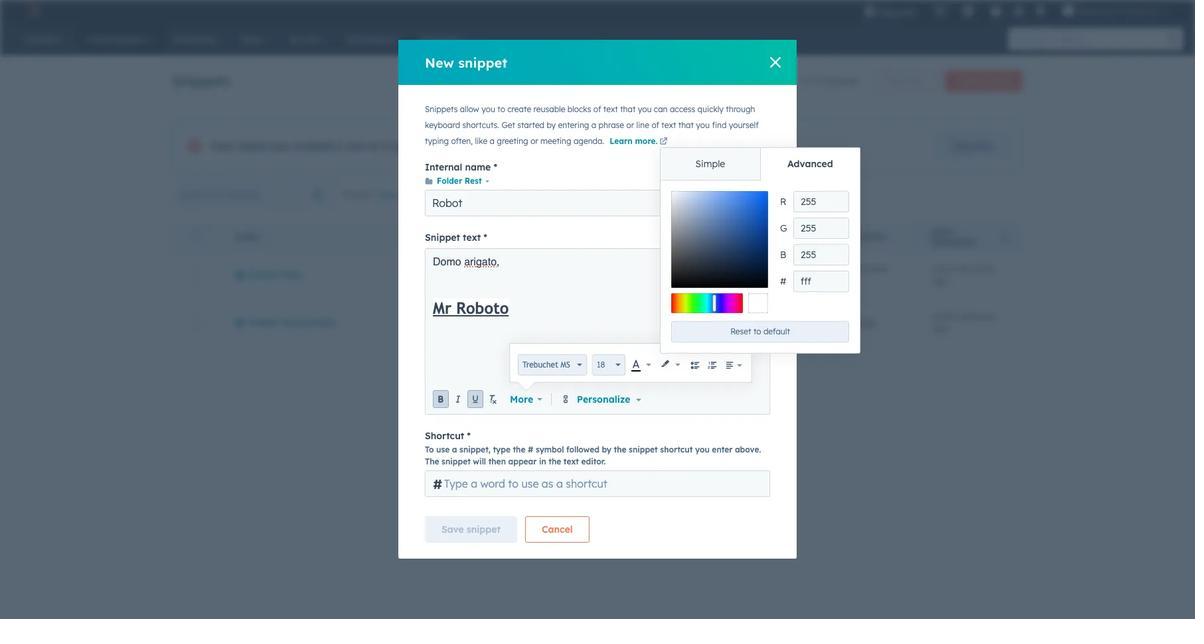 Task type: vqa. For each thing, say whether or not it's contained in the screenshot.
the leftmost email
no



Task type: locate. For each thing, give the bounding box(es) containing it.
1 horizontal spatial by
[[602, 445, 612, 455]]

None text field
[[794, 191, 849, 213], [794, 271, 849, 292], [794, 191, 849, 213], [794, 271, 849, 292]]

upgrade right upgrade icon
[[879, 7, 916, 17]]

link opens in a new window image
[[660, 136, 668, 148], [660, 138, 668, 146]]

save
[[442, 524, 464, 536]]

notifications image
[[1035, 6, 1047, 18]]

0 vertical spatial rest
[[465, 176, 482, 186]]

by left g
[[759, 232, 770, 242]]

default
[[764, 327, 790, 337]]

1 vertical spatial snippets
[[425, 104, 458, 114]]

seconds for 11 days ago
[[959, 310, 994, 322]]

1 vertical spatial created
[[292, 139, 333, 153]]

that
[[620, 104, 636, 114], [678, 120, 694, 130]]

hubspot image
[[24, 3, 40, 19]]

that down access
[[678, 120, 694, 130]]

text up phrase
[[604, 104, 618, 114]]

folder rest inside popup button
[[437, 176, 482, 186]]

few for seconds
[[940, 263, 956, 275]]

created left new folder button
[[824, 75, 858, 87]]

1 vertical spatial 5
[[381, 139, 388, 153]]

snippet up allow
[[458, 54, 507, 71]]

personalize
[[577, 393, 631, 405]]

upgrade down create
[[952, 140, 992, 152]]

2 vertical spatial folder
[[249, 316, 279, 328]]

0 horizontal spatial upgrade
[[879, 7, 916, 17]]

entering
[[558, 120, 589, 130]]

Type a word to use as a shortcut text field
[[425, 471, 770, 497]]

few for ago
[[940, 310, 956, 322]]

snippet right save
[[467, 524, 501, 536]]

created left press to sort. image
[[849, 232, 886, 242]]

created inside "snippets" banner
[[824, 75, 858, 87]]

snippet inside "button"
[[467, 524, 501, 536]]

1 vertical spatial or
[[531, 136, 538, 146]]

1 press to sort. element from the left
[[263, 232, 268, 243]]

a few seconds ago for seconds
[[932, 263, 994, 287]]

1 vertical spatial by
[[759, 232, 770, 242]]

with
[[547, 140, 566, 152]]

press to sort. element for date created
[[890, 232, 895, 243]]

0 vertical spatial created
[[824, 75, 858, 87]]

rest inside popup button
[[465, 176, 482, 186]]

press to sort. element for name
[[263, 232, 268, 243]]

rest down name
[[465, 176, 482, 186]]

marketplaces button
[[955, 0, 982, 21]]

press to sort. element inside date created button
[[890, 232, 895, 243]]

find
[[712, 120, 727, 130]]

#
[[780, 276, 787, 288], [528, 445, 534, 455], [433, 476, 443, 492]]

snippet
[[458, 54, 507, 71], [984, 76, 1011, 86], [629, 445, 658, 455], [442, 457, 471, 467], [467, 524, 501, 536]]

create
[[508, 104, 531, 114]]

5
[[816, 75, 822, 87], [381, 139, 388, 153]]

internal
[[425, 161, 462, 173]]

folder down internal
[[437, 176, 462, 186]]

# down the
[[433, 476, 443, 492]]

shortcuts.
[[463, 120, 499, 130]]

1 vertical spatial folder
[[249, 269, 279, 281]]

1 vertical spatial 1
[[337, 139, 343, 153]]

1 horizontal spatial date
[[932, 227, 953, 237]]

0 horizontal spatial press to sort. element
[[263, 232, 268, 243]]

folder left importante
[[249, 316, 279, 328]]

by inside the shortcut to use a snippet, type the # symbol followed by the snippet shortcut you enter above. the snippet will then appear in the text editor.
[[602, 445, 612, 455]]

new inside button
[[885, 76, 902, 86]]

new folder button
[[874, 70, 937, 92]]

enter
[[712, 445, 733, 455]]

tara
[[720, 316, 738, 328]]

close image
[[770, 57, 781, 68]]

date for date modified
[[932, 227, 953, 237]]

your
[[211, 139, 235, 153]]

search image
[[1167, 35, 1177, 44]]

press to sort. element right date created
[[890, 232, 895, 243]]

snippets banner
[[173, 66, 1023, 92]]

date for date created
[[826, 232, 847, 242]]

a few seconds ago
[[826, 263, 888, 287], [932, 263, 994, 287], [932, 310, 994, 334]]

0 horizontal spatial 1
[[337, 139, 343, 153]]

press to sort. image
[[263, 232, 268, 241]]

upgrade link
[[935, 133, 1009, 159]]

quickly
[[698, 104, 724, 114]]

to right reset
[[754, 327, 761, 337]]

1 vertical spatial to
[[754, 327, 761, 337]]

press to sort. element inside name button
[[263, 232, 268, 243]]

or down started
[[531, 136, 538, 146]]

name button
[[219, 221, 704, 251]]

settings image
[[1013, 6, 1025, 18]]

1 horizontal spatial new
[[885, 76, 902, 86]]

date modified button
[[916, 221, 1022, 251]]

1 vertical spatial rest
[[282, 269, 302, 281]]

0 horizontal spatial new
[[425, 54, 454, 71]]

18
[[597, 360, 605, 370]]

1 vertical spatial new
[[885, 76, 902, 86]]

seconds
[[852, 263, 888, 275], [959, 263, 994, 275], [959, 310, 994, 322]]

advanced
[[788, 158, 833, 170]]

date inside the date modified
[[932, 227, 953, 237]]

date right g
[[826, 232, 847, 242]]

0 vertical spatial #
[[780, 276, 787, 288]]

mr roboto
[[433, 299, 509, 317]]

menu
[[855, 0, 1179, 21]]

0 vertical spatial new
[[425, 54, 454, 71]]

tab list containing simple
[[661, 148, 860, 181]]

snippet inside button
[[984, 76, 1011, 86]]

shortcut
[[425, 430, 464, 442]]

2 link opens in a new window image from the top
[[660, 138, 668, 146]]

1 vertical spatial folder rest
[[249, 269, 302, 281]]

snippets for snippets
[[173, 72, 230, 89]]

the up appear at bottom left
[[513, 445, 526, 455]]

0 vertical spatial folder
[[437, 176, 462, 186]]

started
[[517, 120, 545, 130]]

snippet,
[[460, 445, 491, 455]]

0 horizontal spatial by
[[547, 120, 556, 130]]

new for new snippet
[[425, 54, 454, 71]]

new inside mr roboto dialog
[[425, 54, 454, 71]]

folder rest button
[[235, 269, 302, 281]]

created right has
[[292, 139, 333, 153]]

text inside the shortcut to use a snippet, type the # symbol followed by the snippet shortcut you enter above. the snippet will then appear in the text editor.
[[564, 457, 579, 467]]

date inside date created button
[[826, 232, 847, 242]]

press to sort. element
[[263, 232, 268, 243], [890, 232, 895, 243]]

that up phrase
[[620, 104, 636, 114]]

more.
[[635, 136, 658, 146]]

suite
[[591, 140, 613, 152]]

a
[[592, 120, 597, 130], [490, 136, 495, 146], [826, 263, 832, 275], [932, 263, 938, 275], [932, 310, 938, 322], [452, 445, 457, 455]]

upgrade image
[[864, 6, 876, 18]]

None text field
[[794, 218, 849, 239], [794, 244, 849, 266], [433, 255, 763, 388], [794, 218, 849, 239], [794, 244, 849, 266], [433, 255, 763, 388]]

2
[[1153, 5, 1158, 16]]

rest
[[465, 176, 482, 186], [282, 269, 302, 281]]

crm
[[568, 140, 589, 152]]

2 horizontal spatial the
[[614, 445, 627, 455]]

# inside shortcut element
[[433, 476, 443, 492]]

created by button
[[704, 221, 810, 251]]

text down followed
[[564, 457, 579, 467]]

text down can
[[662, 120, 676, 130]]

# down "b"
[[780, 276, 787, 288]]

folder rest down internal name
[[437, 176, 482, 186]]

1 horizontal spatial folder rest
[[437, 176, 482, 186]]

you left enter
[[695, 445, 710, 455]]

0 vertical spatial to
[[498, 104, 505, 114]]

folder rest down press to sort. icon
[[249, 269, 302, 281]]

# up appear at bottom left
[[528, 445, 534, 455]]

0 horizontal spatial to
[[498, 104, 505, 114]]

2 press to sort. element from the left
[[890, 232, 895, 243]]

by
[[547, 120, 556, 130], [759, 232, 770, 242], [602, 445, 612, 455]]

1 horizontal spatial snippets
[[425, 104, 458, 114]]

created by
[[720, 232, 770, 242]]

new left the folder
[[885, 76, 902, 86]]

2 vertical spatial by
[[602, 445, 612, 455]]

trebuchet ms button
[[518, 355, 587, 376]]

snippet right create
[[984, 76, 1011, 86]]

menu item
[[925, 0, 928, 21]]

typing
[[425, 136, 449, 146]]

0 vertical spatial folder rest
[[437, 176, 482, 186]]

1 vertical spatial that
[[678, 120, 694, 130]]

date right press to sort. image
[[932, 227, 953, 237]]

by down reusable
[[547, 120, 556, 130]]

2 horizontal spatial by
[[759, 232, 770, 242]]

text up domo arigato,
[[463, 232, 481, 244]]

tab panel
[[661, 180, 860, 353]]

0 horizontal spatial the
[[513, 445, 526, 455]]

new folder
[[885, 76, 926, 86]]

allow
[[460, 104, 479, 114]]

1 horizontal spatial rest
[[465, 176, 482, 186]]

more
[[482, 140, 505, 152]]

folder rest
[[437, 176, 482, 186], [249, 269, 302, 281]]

1 horizontal spatial to
[[754, 327, 761, 337]]

1 horizontal spatial press to sort. element
[[890, 232, 895, 243]]

few
[[834, 263, 850, 275], [940, 263, 956, 275], [940, 310, 956, 322]]

to up get
[[498, 104, 505, 114]]

0 vertical spatial snippets
[[173, 72, 230, 89]]

tab list
[[661, 148, 860, 181]]

1 horizontal spatial upgrade
[[952, 140, 992, 152]]

rest up 'folder importante'
[[282, 269, 302, 281]]

2 horizontal spatial #
[[780, 276, 787, 288]]

apoptosis studios 2 button
[[1055, 0, 1178, 21]]

0 horizontal spatial date
[[826, 232, 847, 242]]

a inside the shortcut to use a snippet, type the # symbol followed by the snippet shortcut you enter above. the snippet will then appear in the text editor.
[[452, 445, 457, 455]]

starter.
[[616, 140, 648, 152]]

snippets
[[173, 72, 230, 89], [425, 104, 458, 114]]

text
[[604, 104, 618, 114], [662, 120, 676, 130], [463, 232, 481, 244], [564, 457, 579, 467]]

internal name
[[425, 161, 491, 173]]

folder importante
[[249, 316, 336, 328]]

0 horizontal spatial rest
[[282, 269, 302, 281]]

snippets inside banner
[[173, 72, 230, 89]]

phrase
[[599, 120, 624, 130]]

1 horizontal spatial #
[[528, 445, 534, 455]]

1 horizontal spatial 1
[[798, 75, 802, 87]]

folder down press to sort. icon
[[249, 269, 279, 281]]

0 vertical spatial that
[[620, 104, 636, 114]]

0 horizontal spatial snippets
[[173, 72, 230, 89]]

often,
[[451, 136, 473, 146]]

snippets allow you to create reusable blocks of text that you can access quickly through keyboard shortcuts. get started by entering a phrase or line of text that you find yourself typing often, like a greeting or meeting agenda.
[[425, 104, 759, 146]]

you up shortcuts.
[[482, 104, 495, 114]]

by up editor.
[[602, 445, 612, 455]]

0 vertical spatial upgrade
[[879, 7, 916, 17]]

out
[[346, 139, 364, 153]]

folder for a
[[249, 269, 279, 281]]

Internal name text field
[[425, 190, 770, 216]]

learn more.
[[610, 136, 658, 146]]

shortcut to use a snippet, type the # symbol followed by the snippet shortcut you enter above. the snippet will then appear in the text editor.
[[425, 430, 761, 467]]

descending sort. press to sort ascending. element
[[1001, 232, 1006, 243]]

cancel button
[[525, 517, 589, 543]]

upgrade
[[879, 7, 916, 17], [952, 140, 992, 152]]

18 button
[[592, 355, 626, 376]]

1 horizontal spatial or
[[627, 120, 634, 130]]

0 horizontal spatial #
[[433, 476, 443, 492]]

1 horizontal spatial 5
[[816, 75, 822, 87]]

1 vertical spatial #
[[528, 445, 534, 455]]

tara schultz image
[[1063, 5, 1075, 17]]

team
[[239, 139, 266, 153]]

# inside the shortcut to use a snippet, type the # symbol followed by the snippet shortcut you enter above. the snippet will then appear in the text editor.
[[528, 445, 534, 455]]

or left line
[[627, 120, 634, 130]]

or
[[627, 120, 634, 130], [531, 136, 538, 146]]

0 vertical spatial 1
[[798, 75, 802, 87]]

created
[[824, 75, 858, 87], [292, 139, 333, 153], [849, 232, 886, 242]]

snippets inside snippets allow you to create reusable blocks of text that you can access quickly through keyboard shortcuts. get started by entering a phrase or line of text that you find yourself typing often, like a greeting or meeting agenda.
[[425, 104, 458, 114]]

1 vertical spatial upgrade
[[952, 140, 992, 152]]

the right followed
[[614, 445, 627, 455]]

menu containing apoptosis studios 2
[[855, 0, 1179, 21]]

0 vertical spatial 5
[[816, 75, 822, 87]]

1 link opens in a new window image from the top
[[660, 136, 668, 148]]

2 vertical spatial created
[[849, 232, 886, 242]]

new up the keyboard
[[425, 54, 454, 71]]

settings link
[[1010, 4, 1027, 18]]

the right the in
[[549, 457, 561, 467]]

0 vertical spatial by
[[547, 120, 556, 130]]

2 vertical spatial #
[[433, 476, 443, 492]]

folder importante button
[[235, 316, 336, 328]]

press to sort. element right name
[[263, 232, 268, 243]]



Task type: describe. For each thing, give the bounding box(es) containing it.
1 horizontal spatial the
[[549, 457, 561, 467]]

snippets.
[[391, 139, 439, 153]]

arigato,
[[464, 256, 500, 268]]

snippet for save snippet
[[467, 524, 501, 536]]

owner:
[[342, 189, 373, 201]]

roboto
[[456, 299, 509, 317]]

notifications button
[[1030, 0, 1052, 21]]

importante
[[282, 316, 336, 328]]

trebuchet ms
[[523, 361, 570, 370]]

Search search field
[[173, 181, 334, 208]]

symbol
[[536, 445, 564, 455]]

meeting
[[541, 136, 571, 146]]

through
[[726, 104, 755, 114]]

5 inside "snippets" banner
[[816, 75, 822, 87]]

g
[[780, 222, 787, 234]]

r
[[780, 196, 786, 208]]

yourself
[[729, 120, 759, 130]]

1 inside "snippets" banner
[[798, 75, 802, 87]]

new for new folder
[[885, 76, 902, 86]]

in
[[539, 457, 546, 467]]

save snippet
[[442, 524, 501, 536]]

seconds for a few seconds ago
[[959, 263, 994, 275]]

snippet text
[[425, 232, 481, 244]]

press to sort. image
[[890, 232, 895, 241]]

11 days ago
[[826, 316, 878, 328]]

cancel
[[542, 524, 573, 536]]

calling icon image
[[935, 5, 947, 17]]

studios
[[1121, 5, 1151, 16]]

name
[[465, 161, 491, 173]]

created for has
[[292, 139, 333, 153]]

advanced link
[[760, 148, 860, 180]]

mr
[[433, 299, 452, 317]]

shortcut element
[[425, 471, 770, 497]]

simple link
[[661, 148, 760, 180]]

hubspot link
[[16, 3, 50, 19]]

personalize button
[[574, 392, 644, 407]]

appear
[[508, 457, 537, 467]]

learn more. link
[[610, 136, 670, 148]]

created
[[720, 232, 757, 242]]

line
[[637, 120, 650, 130]]

blocks
[[568, 104, 591, 114]]

descending sort. press to sort ascending. image
[[1001, 232, 1006, 241]]

you left find
[[696, 120, 710, 130]]

mr roboto dialog
[[398, 40, 797, 559]]

created inside date created button
[[849, 232, 886, 242]]

reset to default
[[731, 327, 790, 337]]

link opens in a new window image inside learn more. link
[[660, 138, 668, 146]]

created for 5
[[824, 75, 858, 87]]

more button
[[501, 393, 551, 406]]

ms
[[561, 361, 570, 370]]

greeting
[[497, 136, 528, 146]]

0 horizontal spatial 5
[[381, 139, 388, 153]]

access
[[670, 104, 695, 114]]

0 horizontal spatial or
[[531, 136, 538, 146]]

marketplaces image
[[963, 6, 975, 18]]

0 horizontal spatial folder rest
[[249, 269, 302, 281]]

will
[[473, 457, 486, 467]]

1 horizontal spatial that
[[678, 120, 694, 130]]

you inside the shortcut to use a snippet, type the # symbol followed by the snippet shortcut you enter above. the snippet will then appear in the text editor.
[[695, 445, 710, 455]]

1 of 5 created
[[798, 75, 858, 87]]

snippet left shortcut
[[629, 445, 658, 455]]

reusable
[[534, 104, 565, 114]]

any
[[379, 189, 396, 201]]

snippet
[[425, 232, 460, 244]]

snippet down use
[[442, 457, 471, 467]]

snippet for new snippet
[[458, 54, 507, 71]]

of inside "snippets" banner
[[805, 75, 814, 87]]

any button
[[378, 181, 414, 208]]

followed
[[566, 445, 600, 455]]

type
[[493, 445, 511, 455]]

create
[[956, 76, 981, 86]]

like
[[475, 136, 488, 146]]

create snippet button
[[945, 70, 1023, 92]]

# inside 'tab panel'
[[780, 276, 787, 288]]

snippets for snippets allow you to create reusable blocks of text that you can access quickly through keyboard shortcuts. get started by entering a phrase or line of text that you find yourself typing often, like a greeting or meeting agenda.
[[425, 104, 458, 114]]

editor.
[[581, 457, 606, 467]]

date modified
[[932, 227, 975, 247]]

unlock more snippets with crm suite starter.
[[450, 140, 648, 152]]

save snippet button
[[425, 517, 517, 543]]

schultz
[[741, 316, 772, 328]]

has
[[270, 139, 289, 153]]

folder inside folder rest popup button
[[437, 176, 462, 186]]

0 vertical spatial or
[[627, 120, 634, 130]]

help image
[[990, 6, 1002, 18]]

agenda.
[[574, 136, 604, 146]]

more
[[510, 393, 533, 405]]

snippets
[[508, 140, 545, 152]]

calling icon button
[[929, 2, 952, 19]]

tab panel containing r
[[661, 180, 860, 353]]

trebuchet
[[523, 361, 558, 370]]

help button
[[985, 0, 1008, 21]]

search button
[[1161, 28, 1183, 50]]

Search HubSpot search field
[[1009, 28, 1171, 50]]

0 horizontal spatial that
[[620, 104, 636, 114]]

learn
[[610, 136, 633, 146]]

simple
[[696, 158, 725, 170]]

folder rest button
[[425, 174, 490, 189]]

get
[[502, 120, 515, 130]]

folder for 11
[[249, 316, 279, 328]]

you left can
[[638, 104, 652, 114]]

to inside reset to default button
[[754, 327, 761, 337]]

shortcut
[[660, 445, 693, 455]]

can
[[654, 104, 668, 114]]

by inside button
[[759, 232, 770, 242]]

date created
[[826, 232, 886, 242]]

to inside snippets allow you to create reusable blocks of text that you can access quickly through keyboard shortcuts. get started by entering a phrase or line of text that you find yourself typing often, like a greeting or meeting agenda.
[[498, 104, 505, 114]]

by inside snippets allow you to create reusable blocks of text that you can access quickly through keyboard shortcuts. get started by entering a phrase or line of text that you find yourself typing often, like a greeting or meeting agenda.
[[547, 120, 556, 130]]

days
[[837, 316, 858, 328]]

snippet for create snippet
[[984, 76, 1011, 86]]

modified
[[932, 237, 975, 247]]

then
[[489, 457, 506, 467]]

apoptosis
[[1077, 5, 1118, 16]]

keyboard
[[425, 120, 460, 130]]

reset to default button
[[671, 321, 849, 343]]

name
[[235, 232, 259, 242]]

a few seconds ago for ago
[[932, 310, 994, 334]]



